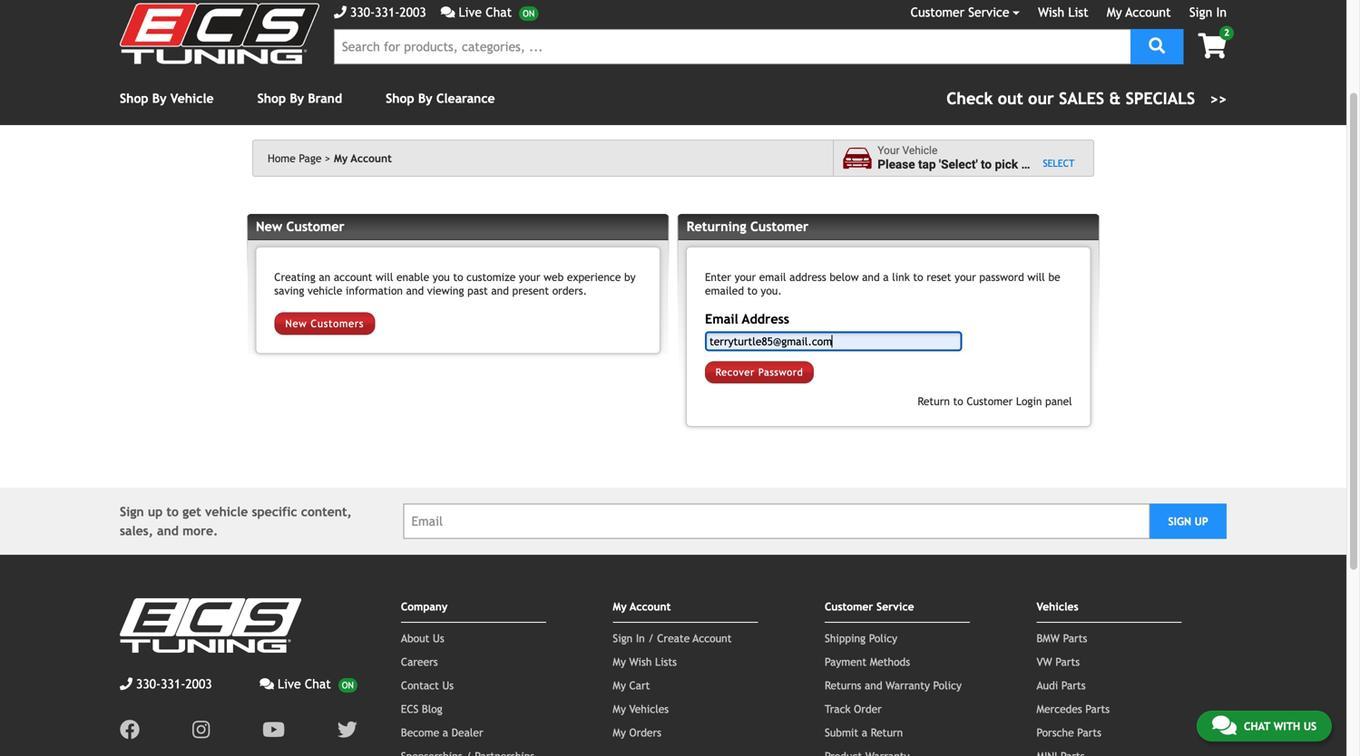 Task type: vqa. For each thing, say whether or not it's contained in the screenshot.
Create
yes



Task type: describe. For each thing, give the bounding box(es) containing it.
sales & specials link
[[947, 86, 1227, 111]]

password
[[980, 271, 1024, 284]]

chat for the left the live chat link
[[305, 678, 331, 692]]

330-331-2003 for the top the live chat link
[[350, 5, 426, 20]]

wish list
[[1038, 5, 1089, 20]]

service inside 'popup button'
[[969, 5, 1010, 20]]

and up order
[[865, 680, 883, 693]]

contact us link
[[401, 680, 454, 693]]

Email Address email field
[[705, 332, 962, 352]]

clearance
[[436, 91, 495, 106]]

sign in / create account link
[[613, 633, 732, 645]]

1 vertical spatial policy
[[933, 680, 962, 693]]

customize
[[467, 271, 516, 284]]

shop by clearance
[[386, 91, 495, 106]]

present
[[512, 285, 549, 297]]

address
[[742, 312, 790, 327]]

shop by vehicle link
[[120, 91, 214, 106]]

2 ecs tuning image from the top
[[120, 599, 301, 654]]

creating
[[274, 271, 316, 284]]

and inside sign up to get vehicle specific content, sales, and more.
[[157, 524, 179, 539]]

submit a return link
[[825, 727, 903, 740]]

returns and warranty policy
[[825, 680, 962, 693]]

wish list link
[[1038, 5, 1089, 20]]

0 vertical spatial live chat link
[[441, 3, 538, 22]]

you
[[433, 271, 450, 284]]

my cart
[[613, 680, 650, 693]]

track order link
[[825, 703, 882, 716]]

&
[[1109, 89, 1121, 108]]

sign for sign up
[[1168, 516, 1192, 528]]

2 link
[[1184, 26, 1234, 60]]

be
[[1049, 271, 1061, 284]]

tap
[[918, 157, 936, 172]]

bmw parts link
[[1037, 633, 1087, 645]]

bmw
[[1037, 633, 1060, 645]]

comments image for live
[[260, 678, 274, 691]]

company
[[401, 601, 448, 614]]

vehicle inside creating an account will enable you to customize your web experience by saving vehicle information and viewing past and present orders.
[[308, 285, 342, 297]]

2003 for the 330-331-2003 link related to the left the live chat link
[[185, 678, 212, 692]]

1 horizontal spatial vehicles
[[1037, 601, 1079, 614]]

3 your from the left
[[955, 271, 976, 284]]

create
[[657, 633, 690, 645]]

about
[[401, 633, 430, 645]]

account up search image
[[1126, 5, 1171, 20]]

panel
[[1045, 395, 1072, 408]]

2 vertical spatial us
[[1304, 721, 1317, 733]]

your inside creating an account will enable you to customize your web experience by saving vehicle information and viewing past and present orders.
[[519, 271, 540, 284]]

/
[[648, 633, 654, 645]]

a inside enter your email address below and a link to reset your password will be emailed to you.
[[883, 271, 889, 284]]

contact us
[[401, 680, 454, 693]]

shipping
[[825, 633, 866, 645]]

parts for porsche parts
[[1077, 727, 1102, 740]]

1 vertical spatial service
[[877, 601, 914, 614]]

live chat for the left the live chat link
[[278, 678, 331, 692]]

my cart link
[[613, 680, 650, 693]]

shipping policy link
[[825, 633, 898, 645]]

mercedes parts link
[[1037, 703, 1110, 716]]

my orders
[[613, 727, 662, 740]]

returning customer
[[687, 219, 809, 234]]

payment methods
[[825, 656, 910, 669]]

home
[[268, 152, 296, 165]]

in for sign in
[[1216, 5, 1227, 20]]

my wish lists
[[613, 656, 677, 669]]

track order
[[825, 703, 882, 716]]

1 horizontal spatial wish
[[1038, 5, 1065, 20]]

customer service inside 'popup button'
[[911, 5, 1010, 20]]

by for brand
[[290, 91, 304, 106]]

phone image for the 330-331-2003 link related to the left the live chat link
[[120, 678, 132, 691]]

0 horizontal spatial wish
[[629, 656, 652, 669]]

saving
[[274, 285, 304, 297]]

new customers link
[[274, 313, 375, 335]]

address
[[790, 271, 826, 284]]

customer inside 'popup button'
[[911, 5, 965, 20]]

enable
[[397, 271, 429, 284]]

sign up
[[1168, 516, 1209, 528]]

porsche parts link
[[1037, 727, 1102, 740]]

1 vertical spatial vehicles
[[629, 703, 669, 716]]

sign for sign in / create account
[[613, 633, 633, 645]]

shopping cart image
[[1198, 33, 1227, 59]]

shop by brand
[[257, 91, 342, 106]]

vw parts link
[[1037, 656, 1080, 669]]

your vehicle please tap 'select' to pick a vehicle
[[878, 144, 1070, 172]]

returns
[[825, 680, 862, 693]]

1 vertical spatial return
[[871, 727, 903, 740]]

sales
[[1059, 89, 1105, 108]]

ecs blog link
[[401, 703, 443, 716]]

comments image
[[441, 6, 455, 19]]

vw parts
[[1037, 656, 1080, 669]]

returns and warranty policy link
[[825, 680, 962, 693]]

submit
[[825, 727, 859, 740]]

information
[[346, 285, 403, 297]]

facebook logo image
[[120, 721, 140, 741]]

pick
[[995, 157, 1018, 172]]

1 horizontal spatial my account
[[613, 601, 671, 614]]

porsche parts
[[1037, 727, 1102, 740]]

shipping policy
[[825, 633, 898, 645]]

shop by brand link
[[257, 91, 342, 106]]

web
[[544, 271, 564, 284]]

my up my wish lists
[[613, 601, 627, 614]]

to left you. on the right
[[747, 285, 758, 297]]

bmw parts
[[1037, 633, 1087, 645]]

mercedes parts
[[1037, 703, 1110, 716]]

0 horizontal spatial my account
[[334, 152, 392, 165]]

shop for shop by vehicle
[[120, 91, 148, 106]]

content,
[[301, 505, 352, 520]]

return to customer login panel
[[918, 395, 1072, 408]]

specific
[[252, 505, 297, 520]]

'select'
[[939, 157, 978, 172]]

up for sign up to get vehicle specific content, sales, and more.
[[148, 505, 163, 520]]

parts for bmw parts
[[1063, 633, 1087, 645]]

2 horizontal spatial my account
[[1107, 5, 1171, 20]]

by for vehicle
[[152, 91, 167, 106]]

enter
[[705, 271, 731, 284]]

link
[[892, 271, 910, 284]]

1 vertical spatial customer service
[[825, 601, 914, 614]]

2003 for the 330-331-2003 link associated with the top the live chat link
[[400, 5, 426, 20]]

my account link
[[1107, 5, 1171, 20]]

to right the link
[[913, 271, 923, 284]]

shop for shop by brand
[[257, 91, 286, 106]]

sign in
[[1190, 5, 1227, 20]]

payment
[[825, 656, 867, 669]]

vehicle inside your vehicle please tap 'select' to pick a vehicle
[[1031, 157, 1070, 172]]

1 ecs tuning image from the top
[[120, 3, 319, 64]]

330- for the top the live chat link
[[350, 5, 375, 20]]

chat with us
[[1244, 721, 1317, 733]]

careers link
[[401, 656, 438, 669]]

331- for the 330-331-2003 link related to the left the live chat link
[[161, 678, 185, 692]]

new customers
[[285, 318, 364, 330]]

about us
[[401, 633, 444, 645]]

0 horizontal spatial policy
[[869, 633, 898, 645]]

twitter logo image
[[337, 721, 357, 741]]



Task type: locate. For each thing, give the bounding box(es) containing it.
0 vertical spatial policy
[[869, 633, 898, 645]]

audi parts
[[1037, 680, 1086, 693]]

0 horizontal spatial shop
[[120, 91, 148, 106]]

my account up search image
[[1107, 5, 1171, 20]]

0 horizontal spatial by
[[152, 91, 167, 106]]

330-331-2003 up instagram logo
[[136, 678, 212, 692]]

comments image inside the live chat link
[[260, 678, 274, 691]]

in for sign in / create account
[[636, 633, 645, 645]]

0 horizontal spatial in
[[636, 633, 645, 645]]

2003 up instagram logo
[[185, 678, 212, 692]]

0 horizontal spatial 330-
[[136, 678, 161, 692]]

parts up mercedes parts
[[1062, 680, 1086, 693]]

1 horizontal spatial 330-331-2003 link
[[334, 3, 426, 22]]

1 horizontal spatial service
[[969, 5, 1010, 20]]

0 horizontal spatial service
[[877, 601, 914, 614]]

my for my cart link
[[613, 680, 626, 693]]

sign in / create account
[[613, 633, 732, 645]]

0 horizontal spatial comments image
[[260, 678, 274, 691]]

new down saving
[[285, 318, 307, 330]]

my for my account link
[[1107, 5, 1122, 20]]

2 by from the left
[[290, 91, 304, 106]]

account right create
[[693, 633, 732, 645]]

0 horizontal spatial vehicles
[[629, 703, 669, 716]]

live chat for the top the live chat link
[[459, 5, 512, 20]]

and right below on the top of page
[[862, 271, 880, 284]]

my orders link
[[613, 727, 662, 740]]

sign inside sign up to get vehicle specific content, sales, and more.
[[120, 505, 144, 520]]

my up my cart link
[[613, 656, 626, 669]]

comments image
[[260, 678, 274, 691], [1212, 715, 1237, 737]]

0 vertical spatial 330-
[[350, 5, 375, 20]]

330- left comments icon
[[350, 5, 375, 20]]

below
[[830, 271, 859, 284]]

1 horizontal spatial live chat link
[[441, 3, 538, 22]]

policy right warranty in the bottom right of the page
[[933, 680, 962, 693]]

0 horizontal spatial live chat
[[278, 678, 331, 692]]

0 vertical spatial phone image
[[334, 6, 347, 19]]

0 vertical spatial live chat
[[459, 5, 512, 20]]

0 vertical spatial ecs tuning image
[[120, 3, 319, 64]]

up inside button
[[1195, 516, 1209, 528]]

2 horizontal spatial shop
[[386, 91, 414, 106]]

1 horizontal spatial in
[[1216, 5, 1227, 20]]

1 horizontal spatial policy
[[933, 680, 962, 693]]

phone image up the brand on the left top of page
[[334, 6, 347, 19]]

page
[[299, 152, 322, 165]]

1 vertical spatial 330-331-2003
[[136, 678, 212, 692]]

new for new customers
[[285, 318, 307, 330]]

payment methods link
[[825, 656, 910, 669]]

vehicle inside your vehicle please tap 'select' to pick a vehicle
[[903, 144, 938, 157]]

to left login
[[953, 395, 963, 408]]

3 by from the left
[[418, 91, 433, 106]]

us right with
[[1304, 721, 1317, 733]]

creating an account will enable you to customize your web experience by saving vehicle information and viewing past and present orders.
[[274, 271, 636, 297]]

0 vertical spatial 330-331-2003 link
[[334, 3, 426, 22]]

viewing
[[427, 285, 464, 297]]

your
[[878, 144, 900, 157]]

1 horizontal spatial new
[[285, 318, 307, 330]]

shop by clearance link
[[386, 91, 495, 106]]

will left be
[[1028, 271, 1045, 284]]

return
[[918, 395, 950, 408], [871, 727, 903, 740]]

select link
[[1043, 158, 1075, 170]]

live for the left the live chat link
[[278, 678, 301, 692]]

0 vertical spatial vehicle
[[1031, 157, 1070, 172]]

1 vertical spatial live chat link
[[260, 675, 357, 694]]

1 horizontal spatial 330-331-2003
[[350, 5, 426, 20]]

account
[[334, 271, 372, 284]]

2 will from the left
[[1028, 271, 1045, 284]]

my right list
[[1107, 5, 1122, 20]]

1 vertical spatial new
[[285, 318, 307, 330]]

to left pick
[[981, 157, 992, 172]]

parts for vw parts
[[1056, 656, 1080, 669]]

my left orders
[[613, 727, 626, 740]]

to right you
[[453, 271, 463, 284]]

list
[[1068, 5, 1089, 20]]

careers
[[401, 656, 438, 669]]

1 vertical spatial phone image
[[120, 678, 132, 691]]

account right page
[[351, 152, 392, 165]]

330-331-2003
[[350, 5, 426, 20], [136, 678, 212, 692]]

to inside sign up to get vehicle specific content, sales, and more.
[[167, 505, 179, 520]]

more.
[[183, 524, 218, 539]]

live for the top the live chat link
[[459, 5, 482, 20]]

search image
[[1149, 38, 1165, 54]]

sign up to get vehicle specific content, sales, and more.
[[120, 505, 352, 539]]

and
[[862, 271, 880, 284], [406, 285, 424, 297], [491, 285, 509, 297], [157, 524, 179, 539], [865, 680, 883, 693]]

live chat link up youtube logo
[[260, 675, 357, 694]]

in
[[1216, 5, 1227, 20], [636, 633, 645, 645]]

live chat up youtube logo
[[278, 678, 331, 692]]

a left the link
[[883, 271, 889, 284]]

new customer
[[256, 219, 345, 234]]

brand
[[308, 91, 342, 106]]

up for sign up
[[1195, 516, 1209, 528]]

to inside your vehicle please tap 'select' to pick a vehicle
[[981, 157, 992, 172]]

0 horizontal spatial vehicle
[[170, 91, 214, 106]]

my account
[[1107, 5, 1171, 20], [334, 152, 392, 165], [613, 601, 671, 614]]

parts for mercedes parts
[[1086, 703, 1110, 716]]

live right comments icon
[[459, 5, 482, 20]]

service left wish list link
[[969, 5, 1010, 20]]

in up '2' at the top of page
[[1216, 5, 1227, 20]]

select
[[1043, 158, 1075, 169]]

1 vertical spatial wish
[[629, 656, 652, 669]]

vehicle down the an
[[308, 285, 342, 297]]

new for new customer
[[256, 219, 282, 234]]

0 horizontal spatial will
[[376, 271, 393, 284]]

1 vertical spatial us
[[442, 680, 454, 693]]

0 vertical spatial comments image
[[260, 678, 274, 691]]

my left cart
[[613, 680, 626, 693]]

chat for the top the live chat link
[[486, 5, 512, 20]]

1 vertical spatial 330-331-2003 link
[[120, 675, 212, 694]]

and right sales,
[[157, 524, 179, 539]]

0 vertical spatial return
[[918, 395, 950, 408]]

None submit
[[705, 362, 814, 384]]

phone image for the 330-331-2003 link associated with the top the live chat link
[[334, 6, 347, 19]]

2 horizontal spatial chat
[[1244, 721, 1271, 733]]

and down the customize
[[491, 285, 509, 297]]

330- up facebook logo
[[136, 678, 161, 692]]

2003
[[400, 5, 426, 20], [185, 678, 212, 692]]

sign up button
[[1150, 504, 1227, 540]]

past
[[467, 285, 488, 297]]

my for my vehicles link
[[613, 703, 626, 716]]

330-331-2003 for the left the live chat link
[[136, 678, 212, 692]]

2 horizontal spatial vehicle
[[1031, 157, 1070, 172]]

cart
[[629, 680, 650, 693]]

audi parts link
[[1037, 680, 1086, 693]]

ecs
[[401, 703, 419, 716]]

live chat link up clearance
[[441, 3, 538, 22]]

1 horizontal spatial comments image
[[1212, 715, 1237, 737]]

your up "present" at top
[[519, 271, 540, 284]]

vw
[[1037, 656, 1052, 669]]

0 horizontal spatial new
[[256, 219, 282, 234]]

phone image
[[334, 6, 347, 19], [120, 678, 132, 691]]

comments image up youtube logo
[[260, 678, 274, 691]]

1 vertical spatial vehicle
[[903, 144, 938, 157]]

2003 left comments icon
[[400, 5, 426, 20]]

wish up cart
[[629, 656, 652, 669]]

1 your from the left
[[519, 271, 540, 284]]

audi
[[1037, 680, 1058, 693]]

by for clearance
[[418, 91, 433, 106]]

chat with us link
[[1197, 711, 1332, 742]]

0 horizontal spatial vehicle
[[205, 505, 248, 520]]

live up youtube logo
[[278, 678, 301, 692]]

0 vertical spatial vehicles
[[1037, 601, 1079, 614]]

2 horizontal spatial your
[[955, 271, 976, 284]]

track
[[825, 703, 851, 716]]

sign for sign in
[[1190, 5, 1213, 20]]

orders.
[[552, 285, 587, 297]]

my vehicles
[[613, 703, 669, 716]]

vehicle right pick
[[1031, 157, 1070, 172]]

an
[[319, 271, 331, 284]]

1 by from the left
[[152, 91, 167, 106]]

account up /
[[630, 601, 671, 614]]

become
[[401, 727, 439, 740]]

1 horizontal spatial vehicle
[[308, 285, 342, 297]]

0 vertical spatial 2003
[[400, 5, 426, 20]]

330- for the left the live chat link
[[136, 678, 161, 692]]

vehicles
[[1037, 601, 1079, 614], [629, 703, 669, 716]]

phone image up facebook logo
[[120, 678, 132, 691]]

0 vertical spatial in
[[1216, 5, 1227, 20]]

methods
[[870, 656, 910, 669]]

instagram logo image
[[192, 721, 210, 741]]

1 horizontal spatial chat
[[486, 5, 512, 20]]

1 vertical spatial my account
[[334, 152, 392, 165]]

account
[[1126, 5, 1171, 20], [351, 152, 392, 165], [630, 601, 671, 614], [693, 633, 732, 645]]

2 your from the left
[[735, 271, 756, 284]]

vehicles up orders
[[629, 703, 669, 716]]

1 horizontal spatial vehicle
[[903, 144, 938, 157]]

0 horizontal spatial live
[[278, 678, 301, 692]]

1 horizontal spatial 331-
[[375, 5, 400, 20]]

us for contact us
[[442, 680, 454, 693]]

vehicles up bmw parts link at the right bottom of the page
[[1037, 601, 1079, 614]]

ecs blog
[[401, 703, 443, 716]]

my right page
[[334, 152, 348, 165]]

1 vertical spatial vehicle
[[308, 285, 342, 297]]

comments image inside chat with us link
[[1212, 715, 1237, 737]]

Search text field
[[334, 29, 1131, 64]]

in left /
[[636, 633, 645, 645]]

0 vertical spatial vehicle
[[170, 91, 214, 106]]

my
[[1107, 5, 1122, 20], [334, 152, 348, 165], [613, 601, 627, 614], [613, 656, 626, 669], [613, 680, 626, 693], [613, 703, 626, 716], [613, 727, 626, 740]]

1 horizontal spatial your
[[735, 271, 756, 284]]

porsche
[[1037, 727, 1074, 740]]

my down my cart link
[[613, 703, 626, 716]]

1 horizontal spatial 2003
[[400, 5, 426, 20]]

0 vertical spatial chat
[[486, 5, 512, 20]]

and down enable
[[406, 285, 424, 297]]

order
[[854, 703, 882, 716]]

will up information
[[376, 271, 393, 284]]

your up emailed
[[735, 271, 756, 284]]

330-331-2003 link left comments icon
[[334, 3, 426, 22]]

reset
[[927, 271, 952, 284]]

to inside creating an account will enable you to customize your web experience by saving vehicle information and viewing past and present orders.
[[453, 271, 463, 284]]

parts right bmw
[[1063, 633, 1087, 645]]

1 vertical spatial 330-
[[136, 678, 161, 692]]

my for my wish lists link
[[613, 656, 626, 669]]

0 horizontal spatial up
[[148, 505, 163, 520]]

1 horizontal spatial will
[[1028, 271, 1045, 284]]

my account right page
[[334, 152, 392, 165]]

330-331-2003 link for the top the live chat link
[[334, 3, 426, 22]]

wish left list
[[1038, 5, 1065, 20]]

home page
[[268, 152, 322, 165]]

experience
[[567, 271, 621, 284]]

and inside enter your email address below and a link to reset your password will be emailed to you.
[[862, 271, 880, 284]]

my account up /
[[613, 601, 671, 614]]

chat inside chat with us link
[[1244, 721, 1271, 733]]

login
[[1016, 395, 1042, 408]]

2 horizontal spatial by
[[418, 91, 433, 106]]

0 vertical spatial service
[[969, 5, 1010, 20]]

to left the get
[[167, 505, 179, 520]]

my for my orders link
[[613, 727, 626, 740]]

with
[[1274, 721, 1301, 733]]

sign for sign up to get vehicle specific content, sales, and more.
[[120, 505, 144, 520]]

vehicle up more.
[[205, 505, 248, 520]]

parts up porsche parts
[[1086, 703, 1110, 716]]

sales,
[[120, 524, 153, 539]]

1 horizontal spatial live chat
[[459, 5, 512, 20]]

dealer
[[452, 727, 483, 740]]

us for about us
[[433, 633, 444, 645]]

330-331-2003 link for the left the live chat link
[[120, 675, 212, 694]]

3 shop from the left
[[386, 91, 414, 106]]

us right contact
[[442, 680, 454, 693]]

live
[[459, 5, 482, 20], [278, 678, 301, 692]]

1 horizontal spatial return
[[918, 395, 950, 408]]

will inside creating an account will enable you to customize your web experience by saving vehicle information and viewing past and present orders.
[[376, 271, 393, 284]]

0 vertical spatial us
[[433, 633, 444, 645]]

2 vertical spatial my account
[[613, 601, 671, 614]]

1 horizontal spatial shop
[[257, 91, 286, 106]]

parts down mercedes parts link
[[1077, 727, 1102, 740]]

0 horizontal spatial chat
[[305, 678, 331, 692]]

up inside sign up to get vehicle specific content, sales, and more.
[[148, 505, 163, 520]]

0 vertical spatial wish
[[1038, 5, 1065, 20]]

shop for shop by clearance
[[386, 91, 414, 106]]

comments image for chat
[[1212, 715, 1237, 737]]

1 horizontal spatial by
[[290, 91, 304, 106]]

0 horizontal spatial 2003
[[185, 678, 212, 692]]

enter your email address below and a link to reset your password will be emailed to you.
[[705, 271, 1061, 297]]

Email email field
[[403, 504, 1150, 540]]

ecs tuning image
[[120, 3, 319, 64], [120, 599, 301, 654]]

policy up methods on the bottom
[[869, 633, 898, 645]]

0 horizontal spatial return
[[871, 727, 903, 740]]

orders
[[629, 727, 662, 740]]

0 horizontal spatial 330-331-2003
[[136, 678, 212, 692]]

will inside enter your email address below and a link to reset your password will be emailed to you.
[[1028, 271, 1045, 284]]

comments image left chat with us
[[1212, 715, 1237, 737]]

0 horizontal spatial live chat link
[[260, 675, 357, 694]]

my vehicles link
[[613, 703, 669, 716]]

us right about
[[433, 633, 444, 645]]

email
[[759, 271, 786, 284]]

1 vertical spatial live
[[278, 678, 301, 692]]

1 vertical spatial comments image
[[1212, 715, 1237, 737]]

parts right vw
[[1056, 656, 1080, 669]]

0 vertical spatial my account
[[1107, 5, 1171, 20]]

0 vertical spatial 331-
[[375, 5, 400, 20]]

0 horizontal spatial phone image
[[120, 678, 132, 691]]

new up creating
[[256, 219, 282, 234]]

0 horizontal spatial 330-331-2003 link
[[120, 675, 212, 694]]

lists
[[655, 656, 677, 669]]

youtube logo image
[[262, 721, 285, 741]]

emailed
[[705, 285, 744, 297]]

0 vertical spatial customer service
[[911, 5, 1010, 20]]

1 vertical spatial ecs tuning image
[[120, 599, 301, 654]]

specials
[[1126, 89, 1195, 108]]

1 horizontal spatial live
[[459, 5, 482, 20]]

a inside your vehicle please tap 'select' to pick a vehicle
[[1021, 157, 1028, 172]]

2 shop from the left
[[257, 91, 286, 106]]

1 shop from the left
[[120, 91, 148, 106]]

0 vertical spatial new
[[256, 219, 282, 234]]

a left the dealer
[[443, 727, 448, 740]]

1 vertical spatial 2003
[[185, 678, 212, 692]]

0 horizontal spatial your
[[519, 271, 540, 284]]

email
[[705, 312, 738, 327]]

1 will from the left
[[376, 271, 393, 284]]

your right reset
[[955, 271, 976, 284]]

0 vertical spatial live
[[459, 5, 482, 20]]

330-331-2003 left comments icon
[[350, 5, 426, 20]]

customers
[[311, 318, 364, 330]]

a right submit
[[862, 727, 868, 740]]

live chat right comments icon
[[459, 5, 512, 20]]

your
[[519, 271, 540, 284], [735, 271, 756, 284], [955, 271, 976, 284]]

will
[[376, 271, 393, 284], [1028, 271, 1045, 284]]

a right pick
[[1021, 157, 1028, 172]]

please
[[878, 157, 915, 172]]

a
[[1021, 157, 1028, 172], [883, 271, 889, 284], [443, 727, 448, 740], [862, 727, 868, 740]]

330-331-2003 link up instagram logo
[[120, 675, 212, 694]]

2 vertical spatial chat
[[1244, 721, 1271, 733]]

sign inside button
[[1168, 516, 1192, 528]]

vehicle inside sign up to get vehicle specific content, sales, and more.
[[205, 505, 248, 520]]

mercedes
[[1037, 703, 1082, 716]]

331- for the 330-331-2003 link associated with the top the live chat link
[[375, 5, 400, 20]]

customer service
[[911, 5, 1010, 20], [825, 601, 914, 614]]

1 horizontal spatial 330-
[[350, 5, 375, 20]]

service up shipping policy
[[877, 601, 914, 614]]

0 vertical spatial 330-331-2003
[[350, 5, 426, 20]]

1 vertical spatial in
[[636, 633, 645, 645]]

sales & specials
[[1059, 89, 1195, 108]]

parts for audi parts
[[1062, 680, 1086, 693]]



